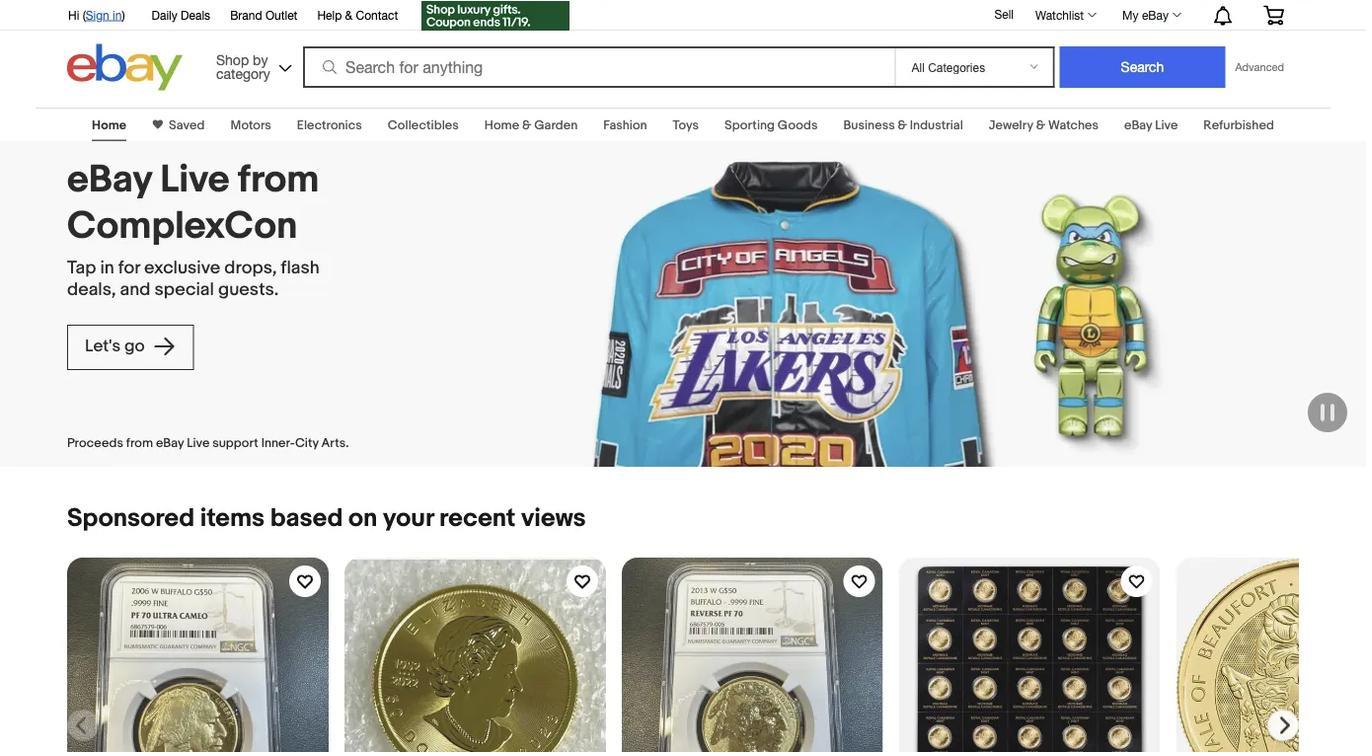 Task type: describe. For each thing, give the bounding box(es) containing it.
contact
[[356, 8, 398, 22]]

views
[[522, 503, 586, 534]]

help & contact link
[[317, 5, 398, 27]]

exclusive
[[144, 257, 221, 279]]

inner-
[[261, 436, 295, 451]]

sell link
[[986, 7, 1023, 21]]

proceeds from ebay live support inner-city arts.
[[67, 436, 349, 451]]

)
[[122, 8, 125, 22]]

ebay live from complexcon tap in for exclusive drops, flash deals, and special guests.
[[67, 157, 320, 301]]

collectibles
[[388, 118, 459, 133]]

(
[[83, 8, 86, 22]]

based
[[270, 503, 343, 534]]

for
[[118, 257, 140, 279]]

deals
[[181, 8, 211, 22]]

drops,
[[225, 257, 277, 279]]

my
[[1123, 8, 1139, 22]]

refurbished
[[1204, 118, 1275, 133]]

sporting
[[725, 118, 775, 133]]

by
[[253, 51, 268, 68]]

ebay live from complexcon link
[[67, 157, 352, 249]]

live for ebay live from complexcon tap in for exclusive drops, flash deals, and special guests.
[[160, 157, 230, 203]]

ebay inside account navigation
[[1143, 8, 1169, 22]]

collectibles link
[[388, 118, 459, 133]]

live for ebay live
[[1156, 118, 1179, 133]]

garden
[[535, 118, 578, 133]]

advanced
[[1236, 61, 1285, 74]]

go
[[124, 336, 145, 357]]

goods
[[778, 118, 818, 133]]

ebay inside ebay live from complexcon tap in for exclusive drops, flash deals, and special guests.
[[67, 157, 152, 203]]

sign
[[86, 8, 109, 22]]

shop by category button
[[207, 44, 296, 86]]

brand
[[230, 8, 262, 22]]

your shopping cart image
[[1263, 5, 1286, 25]]

shop by category banner
[[57, 0, 1300, 96]]

help
[[317, 8, 342, 22]]

sporting goods
[[725, 118, 818, 133]]

1 vertical spatial from
[[126, 436, 153, 451]]

2 vertical spatial live
[[187, 436, 210, 451]]

recent
[[440, 503, 516, 534]]

ebay right watches
[[1125, 118, 1153, 133]]

Search for anything text field
[[306, 48, 891, 86]]

and
[[120, 279, 150, 301]]

let's go
[[85, 336, 149, 357]]

complexcon
[[67, 203, 298, 249]]

home for home & garden
[[485, 118, 520, 133]]

fashion
[[604, 118, 648, 133]]

motors
[[231, 118, 271, 133]]

jewelry & watches link
[[989, 118, 1099, 133]]

& for help
[[345, 8, 353, 22]]

sign in link
[[86, 8, 122, 22]]

electronics
[[297, 118, 362, 133]]

my ebay link
[[1112, 3, 1191, 27]]

ebay live
[[1125, 118, 1179, 133]]

home & garden
[[485, 118, 578, 133]]

guests.
[[218, 279, 279, 301]]

watches
[[1049, 118, 1099, 133]]

industrial
[[910, 118, 964, 133]]



Task type: locate. For each thing, give the bounding box(es) containing it.
1 home from the left
[[92, 118, 126, 133]]

none submit inside shop by category banner
[[1060, 46, 1226, 88]]

0 horizontal spatial from
[[126, 436, 153, 451]]

saved link
[[163, 118, 205, 133]]

ebay right my
[[1143, 8, 1169, 22]]

ebay
[[1143, 8, 1169, 22], [1125, 118, 1153, 133], [67, 157, 152, 203], [156, 436, 184, 451]]

home for home
[[92, 118, 126, 133]]

in left for
[[100, 257, 114, 279]]

0 horizontal spatial home
[[92, 118, 126, 133]]

1 horizontal spatial from
[[238, 157, 319, 203]]

& right help
[[345, 8, 353, 22]]

fashion link
[[604, 118, 648, 133]]

sporting goods link
[[725, 118, 818, 133]]

brand outlet link
[[230, 5, 298, 27]]

sponsored
[[67, 503, 195, 534]]

None submit
[[1060, 46, 1226, 88]]

& right business
[[898, 118, 908, 133]]

live left support
[[187, 436, 210, 451]]

& right jewelry
[[1037, 118, 1046, 133]]

shop by category
[[216, 51, 270, 81]]

ebay up complexcon
[[67, 157, 152, 203]]

outlet
[[266, 8, 298, 22]]

1 vertical spatial in
[[100, 257, 114, 279]]

home left garden
[[485, 118, 520, 133]]

electronics link
[[297, 118, 362, 133]]

tap
[[67, 257, 96, 279]]

saved
[[169, 118, 205, 133]]

in right the sign
[[113, 8, 122, 22]]

home left saved link
[[92, 118, 126, 133]]

help & contact
[[317, 8, 398, 22]]

your
[[383, 503, 434, 534]]

sell
[[995, 7, 1014, 21]]

& left garden
[[523, 118, 532, 133]]

hi
[[68, 8, 79, 22]]

account navigation
[[57, 0, 1300, 33]]

1 vertical spatial live
[[160, 157, 230, 203]]

in inside account navigation
[[113, 8, 122, 22]]

arts.
[[322, 436, 349, 451]]

from down motors
[[238, 157, 319, 203]]

live up complexcon
[[160, 157, 230, 203]]

0 vertical spatial live
[[1156, 118, 1179, 133]]

toys link
[[673, 118, 699, 133]]

special
[[155, 279, 214, 301]]

daily deals
[[152, 8, 211, 22]]

brand outlet
[[230, 8, 298, 22]]

watchlist
[[1036, 8, 1085, 22]]

business
[[844, 118, 896, 133]]

home
[[92, 118, 126, 133], [485, 118, 520, 133]]

jewelry
[[989, 118, 1034, 133]]

get the coupon image
[[422, 1, 570, 31]]

let's go link
[[67, 325, 194, 370]]

& for jewelry
[[1037, 118, 1046, 133]]

in inside ebay live from complexcon tap in for exclusive drops, flash deals, and special guests.
[[100, 257, 114, 279]]

business & industrial link
[[844, 118, 964, 133]]

deals,
[[67, 279, 116, 301]]

ebay live link
[[1125, 118, 1179, 133]]

live left "refurbished" link
[[1156, 118, 1179, 133]]

sponsored items based on your recent views
[[67, 503, 586, 534]]

from
[[238, 157, 319, 203], [126, 436, 153, 451]]

daily
[[152, 8, 178, 22]]

category
[[216, 65, 270, 81]]

let's
[[85, 336, 121, 357]]

daily deals link
[[152, 5, 211, 27]]

2 home from the left
[[485, 118, 520, 133]]

from right 'proceeds'
[[126, 436, 153, 451]]

jewelry & watches
[[989, 118, 1099, 133]]

0 vertical spatial in
[[113, 8, 122, 22]]

refurbished link
[[1204, 118, 1275, 133]]

my ebay
[[1123, 8, 1169, 22]]

city
[[295, 436, 319, 451]]

from inside ebay live from complexcon tap in for exclusive drops, flash deals, and special guests.
[[238, 157, 319, 203]]

flash
[[281, 257, 320, 279]]

0 vertical spatial from
[[238, 157, 319, 203]]

in
[[113, 8, 122, 22], [100, 257, 114, 279]]

items
[[200, 503, 265, 534]]

live
[[1156, 118, 1179, 133], [160, 157, 230, 203], [187, 436, 210, 451]]

motors link
[[231, 118, 271, 133]]

advanced link
[[1226, 47, 1295, 87]]

&
[[345, 8, 353, 22], [523, 118, 532, 133], [898, 118, 908, 133], [1037, 118, 1046, 133]]

ebay live from complexcon main content
[[0, 96, 1367, 753]]

& for home
[[523, 118, 532, 133]]

toys
[[673, 118, 699, 133]]

1 horizontal spatial home
[[485, 118, 520, 133]]

hi ( sign in )
[[68, 8, 125, 22]]

support
[[213, 436, 259, 451]]

business & industrial
[[844, 118, 964, 133]]

proceeds
[[67, 436, 123, 451]]

ebay left support
[[156, 436, 184, 451]]

live inside ebay live from complexcon tap in for exclusive drops, flash deals, and special guests.
[[160, 157, 230, 203]]

watchlist link
[[1025, 3, 1106, 27]]

home & garden link
[[485, 118, 578, 133]]

shop
[[216, 51, 249, 68]]

on
[[349, 503, 378, 534]]

& inside help & contact link
[[345, 8, 353, 22]]

& for business
[[898, 118, 908, 133]]



Task type: vqa. For each thing, say whether or not it's contained in the screenshot.
Home Décor Link
no



